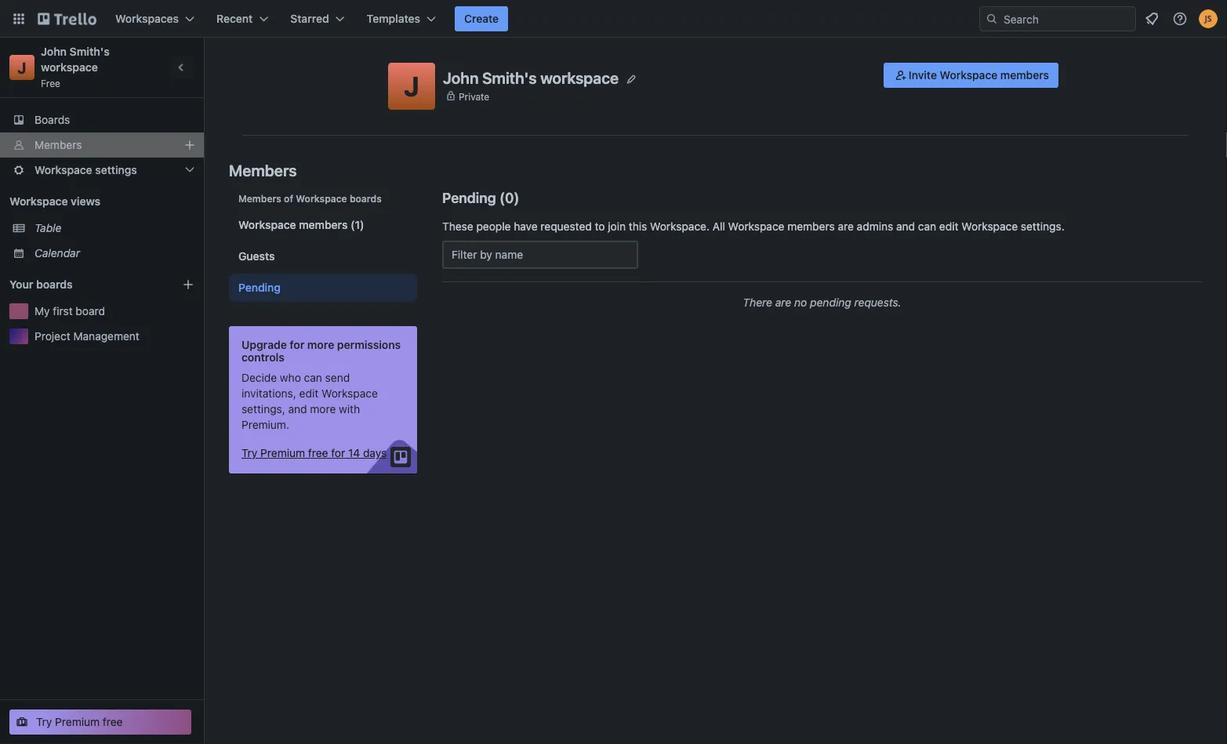 Task type: locate. For each thing, give the bounding box(es) containing it.
requested
[[541, 220, 592, 233]]

1 vertical spatial and
[[288, 403, 307, 416]]

more up send
[[307, 338, 334, 351]]

1 horizontal spatial pending
[[442, 189, 496, 206]]

edit
[[939, 220, 958, 233], [299, 387, 318, 400]]

workspace up free
[[41, 61, 98, 74]]

smith's up private
[[482, 68, 537, 87]]

0 horizontal spatial premium
[[55, 715, 100, 728]]

0 vertical spatial are
[[838, 220, 854, 233]]

1 vertical spatial john
[[443, 68, 479, 87]]

0 horizontal spatial can
[[304, 371, 322, 384]]

1 horizontal spatial workspace
[[540, 68, 619, 87]]

for right the upgrade
[[290, 338, 304, 351]]

recent
[[216, 12, 253, 25]]

1 vertical spatial smith's
[[482, 68, 537, 87]]

templates button
[[357, 6, 445, 31]]

workspace
[[940, 69, 998, 82], [34, 163, 92, 176], [296, 193, 347, 204], [9, 195, 68, 208], [238, 218, 296, 231], [728, 220, 784, 233], [961, 220, 1018, 233], [321, 387, 378, 400]]

workspace for john smith's workspace
[[540, 68, 619, 87]]

0 horizontal spatial are
[[775, 296, 791, 309]]

0 notifications image
[[1142, 9, 1161, 28]]

project management
[[34, 330, 139, 343]]

workspace up table at the top of the page
[[9, 195, 68, 208]]

for inside the upgrade for more permissions controls decide who can send invitations, edit workspace settings, and more with premium.
[[290, 338, 304, 351]]

try
[[241, 447, 257, 459], [36, 715, 52, 728]]

views
[[71, 195, 100, 208]]

edit right admins
[[939, 220, 958, 233]]

0
[[505, 189, 514, 206]]

table
[[34, 221, 62, 234]]

members left of
[[238, 193, 281, 204]]

upgrade
[[241, 338, 287, 351]]

invitations,
[[241, 387, 296, 400]]

workspace up guests
[[238, 218, 296, 231]]

and right admins
[[896, 220, 915, 233]]

boards
[[34, 113, 70, 126]]

my first board link
[[34, 303, 194, 319]]

1 vertical spatial boards
[[36, 278, 73, 291]]

try for try premium free
[[36, 715, 52, 728]]

1 vertical spatial premium
[[55, 715, 100, 728]]

smith's inside john smith's workspace free
[[70, 45, 110, 58]]

can right admins
[[918, 220, 936, 233]]

pending
[[442, 189, 496, 206], [238, 281, 281, 294]]

john smith (johnsmith38824343) image
[[1199, 9, 1218, 28]]

and inside the upgrade for more permissions controls decide who can send invitations, edit workspace settings, and more with premium.
[[288, 403, 307, 416]]

smith's
[[70, 45, 110, 58], [482, 68, 537, 87]]

and down "who"
[[288, 403, 307, 416]]

premium
[[260, 447, 305, 459], [55, 715, 100, 728]]

no
[[794, 296, 807, 309]]

1 vertical spatial are
[[775, 296, 791, 309]]

1 vertical spatial edit
[[299, 387, 318, 400]]

to
[[595, 220, 605, 233]]

j inside 'link'
[[17, 58, 26, 76]]

workspace
[[41, 61, 98, 74], [540, 68, 619, 87]]

premium.
[[241, 418, 289, 431]]

calendar link
[[34, 245, 194, 261]]

workspace.
[[650, 220, 710, 233]]

j for j 'link'
[[17, 58, 26, 76]]

john up free
[[41, 45, 67, 58]]

workspace down primary element
[[540, 68, 619, 87]]

john inside john smith's workspace free
[[41, 45, 67, 58]]

recent button
[[207, 6, 278, 31]]

pending up these
[[442, 189, 496, 206]]

are left no
[[775, 296, 791, 309]]

are left admins
[[838, 220, 854, 233]]

j left john smith's workspace free
[[17, 58, 26, 76]]

1 vertical spatial try
[[36, 715, 52, 728]]

free inside try premium free button
[[103, 715, 123, 728]]

0 horizontal spatial free
[[103, 715, 123, 728]]

calendar
[[34, 247, 80, 260]]

john smith's workspace free
[[41, 45, 112, 89]]

john up private
[[443, 68, 479, 87]]

1 horizontal spatial for
[[331, 447, 345, 459]]

premium for try premium free for 14 days
[[260, 447, 305, 459]]

pending down guests
[[238, 281, 281, 294]]

1 vertical spatial for
[[331, 447, 345, 459]]

workspace views
[[9, 195, 100, 208]]

members of workspace boards
[[238, 193, 382, 204]]

john for john smith's workspace
[[443, 68, 479, 87]]

1 vertical spatial can
[[304, 371, 322, 384]]

pending link
[[229, 274, 417, 302]]

workspace inside john smith's workspace free
[[41, 61, 98, 74]]

j button
[[388, 63, 435, 110]]

can right "who"
[[304, 371, 322, 384]]

1 horizontal spatial try
[[241, 447, 257, 459]]

and
[[896, 220, 915, 233], [288, 403, 307, 416]]

free inside the 'try premium free for 14 days' button
[[308, 447, 328, 459]]

more left with
[[310, 403, 336, 416]]

0 vertical spatial boards
[[350, 193, 382, 204]]

edit down "who"
[[299, 387, 318, 400]]

0 vertical spatial edit
[[939, 220, 958, 233]]

1 horizontal spatial free
[[308, 447, 328, 459]]

members down search field on the top right
[[1000, 69, 1049, 82]]

create button
[[455, 6, 508, 31]]

1 vertical spatial pending
[[238, 281, 281, 294]]

0 vertical spatial try
[[241, 447, 257, 459]]

create
[[464, 12, 499, 25]]

john smith's workspace
[[443, 68, 619, 87]]

john
[[41, 45, 67, 58], [443, 68, 479, 87]]

0 horizontal spatial boards
[[36, 278, 73, 291]]

for left 14
[[331, 447, 345, 459]]

workspace right invite
[[940, 69, 998, 82]]

0 vertical spatial free
[[308, 447, 328, 459]]

1 horizontal spatial smith's
[[482, 68, 537, 87]]

j inside button
[[404, 70, 419, 102]]

1 vertical spatial free
[[103, 715, 123, 728]]

0 horizontal spatial smith's
[[70, 45, 110, 58]]

for
[[290, 338, 304, 351], [331, 447, 345, 459]]

1 horizontal spatial premium
[[260, 447, 305, 459]]

premium for try premium free
[[55, 715, 100, 728]]

workspace up workspace views
[[34, 163, 92, 176]]

decide
[[241, 371, 277, 384]]

2 horizontal spatial members
[[1000, 69, 1049, 82]]

1 horizontal spatial and
[[896, 220, 915, 233]]

requests.
[[854, 296, 901, 309]]

are
[[838, 220, 854, 233], [775, 296, 791, 309]]

free for try premium free for 14 days
[[308, 447, 328, 459]]

more
[[307, 338, 334, 351], [310, 403, 336, 416]]

1 horizontal spatial boards
[[350, 193, 382, 204]]

0 horizontal spatial members
[[299, 218, 348, 231]]

members
[[34, 138, 82, 151], [229, 161, 297, 179], [238, 193, 281, 204]]

1 horizontal spatial john
[[443, 68, 479, 87]]

0 vertical spatial smith's
[[70, 45, 110, 58]]

0 vertical spatial pending
[[442, 189, 496, 206]]

members down the members of workspace boards
[[299, 218, 348, 231]]

0 horizontal spatial j
[[17, 58, 26, 76]]

for inside the 'try premium free for 14 days' button
[[331, 447, 345, 459]]

can
[[918, 220, 936, 233], [304, 371, 322, 384]]

workspace settings
[[34, 163, 137, 176]]

invite workspace members button
[[884, 63, 1058, 88]]

1 horizontal spatial can
[[918, 220, 936, 233]]

project management link
[[34, 329, 194, 344]]

j
[[17, 58, 26, 76], [404, 70, 419, 102]]

1 horizontal spatial edit
[[939, 220, 958, 233]]

members link
[[0, 133, 204, 158]]

0 vertical spatial premium
[[260, 447, 305, 459]]

workspace right of
[[296, 193, 347, 204]]

boards up '(1)'
[[350, 193, 382, 204]]

all
[[713, 220, 725, 233]]

workspace inside 'button'
[[940, 69, 998, 82]]

0 horizontal spatial john
[[41, 45, 67, 58]]

0 vertical spatial for
[[290, 338, 304, 351]]

your
[[9, 278, 33, 291]]

j left private
[[404, 70, 419, 102]]

smith's down back to home image
[[70, 45, 110, 58]]

0 horizontal spatial for
[[290, 338, 304, 351]]

0 vertical spatial john
[[41, 45, 67, 58]]

your boards with 2 items element
[[9, 275, 158, 294]]

members down boards
[[34, 138, 82, 151]]

try for try premium free for 14 days
[[241, 447, 257, 459]]

0 horizontal spatial and
[[288, 403, 307, 416]]

workspace up with
[[321, 387, 378, 400]]

0 horizontal spatial try
[[36, 715, 52, 728]]

0 horizontal spatial workspace
[[41, 61, 98, 74]]

1 horizontal spatial j
[[404, 70, 419, 102]]

smith's for john smith's workspace
[[482, 68, 537, 87]]

0 horizontal spatial edit
[[299, 387, 318, 400]]

john smith's workspace link
[[41, 45, 112, 74]]

0 horizontal spatial pending
[[238, 281, 281, 294]]

1 horizontal spatial are
[[838, 220, 854, 233]]

boards
[[350, 193, 382, 204], [36, 278, 73, 291]]

who
[[280, 371, 301, 384]]

members
[[1000, 69, 1049, 82], [299, 218, 348, 231], [787, 220, 835, 233]]

people
[[476, 220, 511, 233]]

boards up first
[[36, 278, 73, 291]]

members up of
[[229, 161, 297, 179]]

guests link
[[229, 242, 417, 270]]

controls
[[241, 351, 285, 364]]

1 vertical spatial members
[[229, 161, 297, 179]]

0 vertical spatial and
[[896, 220, 915, 233]]

there
[[743, 296, 772, 309]]

members left admins
[[787, 220, 835, 233]]



Task type: vqa. For each thing, say whether or not it's contained in the screenshot.
fifth Any from the bottom of the page
no



Task type: describe. For each thing, give the bounding box(es) containing it.
pending
[[810, 296, 851, 309]]

your boards
[[9, 278, 73, 291]]

workspace for john smith's workspace free
[[41, 61, 98, 74]]

days
[[363, 447, 387, 459]]

project
[[34, 330, 70, 343]]

smith's for john smith's workspace free
[[70, 45, 110, 58]]

first
[[53, 305, 73, 318]]

(
[[499, 189, 505, 206]]

workspaces button
[[106, 6, 204, 31]]

search image
[[986, 13, 998, 25]]

try premium free for 14 days button
[[241, 445, 387, 461]]

workspace left settings.
[[961, 220, 1018, 233]]

table link
[[34, 220, 194, 236]]

)
[[514, 189, 519, 206]]

and for admins
[[896, 220, 915, 233]]

2 vertical spatial members
[[238, 193, 281, 204]]

private
[[459, 91, 489, 102]]

settings
[[95, 163, 137, 176]]

back to home image
[[38, 6, 96, 31]]

these people have requested to join this workspace. all workspace members are admins and can edit workspace settings.
[[442, 220, 1065, 233]]

workspace inside dropdown button
[[34, 163, 92, 176]]

1 horizontal spatial members
[[787, 220, 835, 233]]

this
[[629, 220, 647, 233]]

settings.
[[1021, 220, 1065, 233]]

starred button
[[281, 6, 354, 31]]

members inside "invite workspace members" 'button'
[[1000, 69, 1049, 82]]

boards link
[[0, 107, 204, 133]]

j link
[[9, 55, 34, 80]]

permissions
[[337, 338, 401, 351]]

invite
[[909, 69, 937, 82]]

0 vertical spatial more
[[307, 338, 334, 351]]

boards inside 'element'
[[36, 278, 73, 291]]

upgrade for more permissions controls decide who can send invitations, edit workspace settings, and more with premium.
[[241, 338, 401, 431]]

14
[[348, 447, 360, 459]]

workspace members
[[238, 218, 348, 231]]

invite workspace members
[[909, 69, 1049, 82]]

1 vertical spatial more
[[310, 403, 336, 416]]

Filter by name text field
[[442, 241, 638, 269]]

Search field
[[998, 7, 1135, 31]]

settings,
[[241, 403, 285, 416]]

my first board
[[34, 305, 105, 318]]

with
[[339, 403, 360, 416]]

and for settings,
[[288, 403, 307, 416]]

(1)
[[350, 218, 364, 231]]

admins
[[857, 220, 893, 233]]

0 vertical spatial can
[[918, 220, 936, 233]]

workspaces
[[115, 12, 179, 25]]

try premium free for 14 days
[[241, 447, 387, 459]]

templates
[[367, 12, 420, 25]]

free
[[41, 78, 60, 89]]

of
[[284, 193, 293, 204]]

management
[[73, 330, 139, 343]]

join
[[608, 220, 626, 233]]

board
[[76, 305, 105, 318]]

sm image
[[893, 67, 909, 83]]

workspace navigation collapse icon image
[[171, 56, 193, 78]]

( 0 )
[[499, 189, 519, 206]]

guests
[[238, 250, 275, 263]]

0 vertical spatial members
[[34, 138, 82, 151]]

free for try premium free
[[103, 715, 123, 728]]

john for john smith's workspace free
[[41, 45, 67, 58]]

j for j button
[[404, 70, 419, 102]]

there are no pending requests.
[[743, 296, 901, 309]]

workspace inside the upgrade for more permissions controls decide who can send invitations, edit workspace settings, and more with premium.
[[321, 387, 378, 400]]

these
[[442, 220, 473, 233]]

send
[[325, 371, 350, 384]]

edit inside the upgrade for more permissions controls decide who can send invitations, edit workspace settings, and more with premium.
[[299, 387, 318, 400]]

primary element
[[0, 0, 1227, 38]]

can inside the upgrade for more permissions controls decide who can send invitations, edit workspace settings, and more with premium.
[[304, 371, 322, 384]]

workspace right all
[[728, 220, 784, 233]]

add board image
[[182, 278, 194, 291]]

have
[[514, 220, 538, 233]]

my
[[34, 305, 50, 318]]

try premium free
[[36, 715, 123, 728]]

try premium free button
[[9, 710, 191, 735]]

starred
[[290, 12, 329, 25]]

workspace settings button
[[0, 158, 204, 183]]

open information menu image
[[1172, 11, 1188, 27]]



